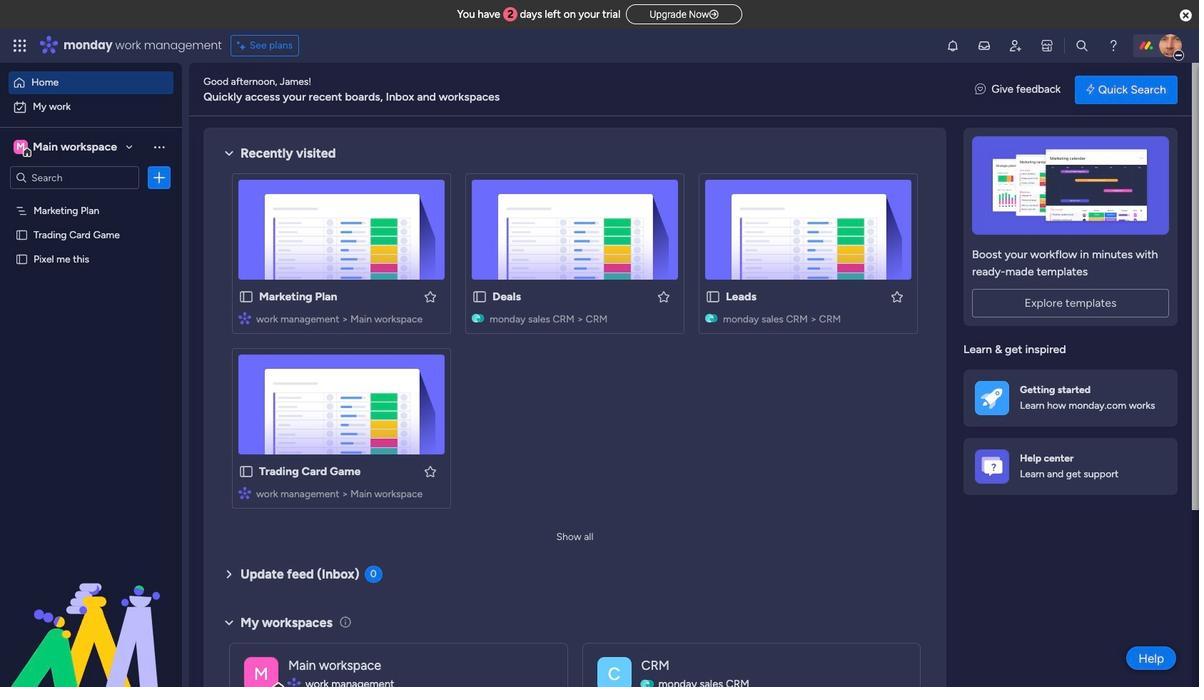 Task type: describe. For each thing, give the bounding box(es) containing it.
lottie animation image
[[0, 543, 182, 688]]

2 workspace image from the left
[[597, 657, 632, 688]]

v2 bolt switch image
[[1087, 82, 1095, 97]]

getting started element
[[964, 369, 1178, 427]]

help center element
[[964, 438, 1178, 495]]

invite members image
[[1009, 39, 1023, 53]]

open update feed (inbox) image
[[221, 566, 238, 583]]

workspace selection element
[[14, 139, 119, 157]]

2 horizontal spatial add to favorites image
[[890, 290, 905, 304]]

2 vertical spatial option
[[0, 197, 182, 200]]

help image
[[1107, 39, 1121, 53]]

james peterson image
[[1160, 34, 1182, 57]]

search everything image
[[1075, 39, 1090, 53]]

update feed image
[[977, 39, 992, 53]]

monday marketplace image
[[1040, 39, 1055, 53]]

1 workspace image from the left
[[244, 657, 278, 688]]

1 vertical spatial option
[[9, 96, 173, 119]]

1 horizontal spatial add to favorites image
[[657, 290, 671, 304]]

options image
[[152, 171, 166, 185]]

close recently visited image
[[221, 145, 238, 162]]

workspace image
[[14, 139, 28, 155]]



Task type: vqa. For each thing, say whether or not it's contained in the screenshot.
middle the 'Workspace' image
yes



Task type: locate. For each thing, give the bounding box(es) containing it.
close my workspaces image
[[221, 615, 238, 632]]

workspace options image
[[152, 140, 166, 154]]

0 element
[[365, 566, 382, 583]]

select product image
[[13, 39, 27, 53]]

dapulse close image
[[1180, 9, 1192, 23]]

add to favorites image
[[423, 290, 438, 304]]

option
[[9, 71, 173, 94], [9, 96, 173, 119], [0, 197, 182, 200]]

0 vertical spatial public board image
[[15, 252, 29, 266]]

1 horizontal spatial public board image
[[705, 289, 721, 305]]

notifications image
[[946, 39, 960, 53]]

1 vertical spatial public board image
[[705, 289, 721, 305]]

templates image image
[[977, 136, 1165, 235]]

list box
[[0, 195, 182, 464]]

workspace image
[[244, 657, 278, 688], [597, 657, 632, 688]]

Search in workspace field
[[30, 170, 119, 186]]

0 vertical spatial option
[[9, 71, 173, 94]]

public board image
[[15, 228, 29, 241], [238, 289, 254, 305], [472, 289, 488, 305], [238, 464, 254, 480]]

see plans image
[[237, 38, 250, 54]]

0 horizontal spatial public board image
[[15, 252, 29, 266]]

public board image
[[15, 252, 29, 266], [705, 289, 721, 305]]

v2 user feedback image
[[975, 82, 986, 98]]

0 horizontal spatial add to favorites image
[[423, 464, 438, 479]]

add to favorites image
[[657, 290, 671, 304], [890, 290, 905, 304], [423, 464, 438, 479]]

lottie animation element
[[0, 543, 182, 688]]

quick search results list box
[[221, 162, 930, 526]]

1 horizontal spatial workspace image
[[597, 657, 632, 688]]

dapulse rightstroke image
[[709, 9, 719, 20]]

0 horizontal spatial workspace image
[[244, 657, 278, 688]]



